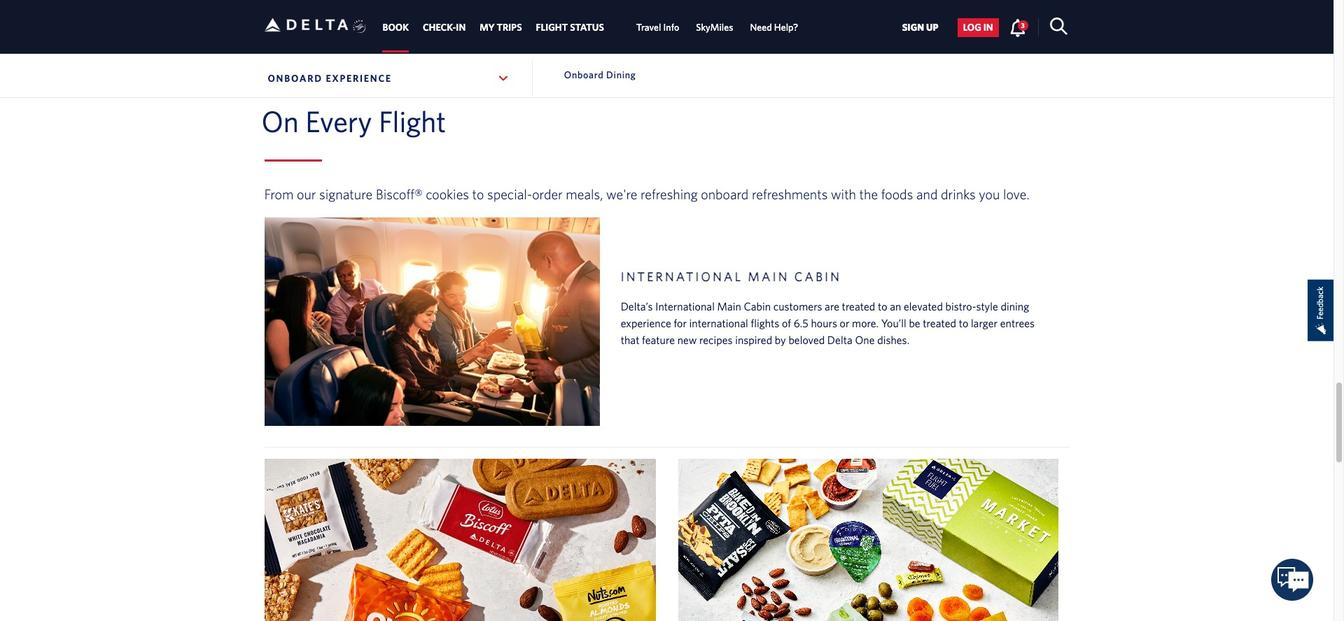 Task type: describe. For each thing, give the bounding box(es) containing it.
your
[[907, 40, 933, 56]]

local
[[417, 0, 444, 5]]

my trips
[[480, 22, 522, 33]]

can
[[367, 40, 388, 56]]

delta's international main cabin customers are treated to an elevated bistro-style dining experience for international flights of 6.5 hours or more. you'll be treated to larger entrees that feature new recipes inspired by beloved delta one dishes.
[[621, 300, 1035, 346]]

the inside treat yourself to a taste of local favorites when you fly in delta one, compliments of our side-by-side collaborations with culinary experts who serve up the best and freshest examples of their region's cuisine.
[[344, 8, 363, 25]]

up
[[326, 8, 341, 25]]

choose
[[391, 40, 432, 56]]

onboard
[[701, 187, 749, 203]]

travel
[[636, 22, 661, 33]]

message us image
[[1272, 560, 1314, 602]]

the left departure
[[812, 40, 830, 56]]

customers
[[773, 300, 822, 313]]

by-
[[798, 0, 817, 5]]

biscoff®
[[376, 187, 423, 203]]

international
[[689, 317, 748, 329]]

app.
[[299, 60, 323, 76]]

the left fly
[[988, 40, 1007, 56]]

examples
[[468, 8, 522, 25]]

or
[[840, 317, 850, 329]]

culinary
[[956, 0, 1001, 5]]

entrees
[[1000, 317, 1035, 329]]

that
[[621, 334, 640, 346]]

book
[[383, 22, 409, 33]]

log in button
[[958, 18, 999, 37]]

bistro-
[[946, 300, 976, 313]]

3
[[1021, 21, 1025, 29]]

delta air lines image
[[264, 3, 348, 47]]

prior
[[766, 40, 794, 56]]

you'll
[[881, 317, 907, 329]]

love.
[[1003, 187, 1030, 203]]

for
[[674, 317, 687, 329]]

to down bistro-
[[959, 317, 968, 329]]

in inside treat yourself to a taste of local favorites when you fly in delta one, compliments of our side-by-side collaborations with culinary experts who serve up the best and freshest examples of their region's cuisine.
[[576, 0, 586, 5]]

one,
[[623, 0, 651, 5]]

need help?
[[750, 22, 798, 33]]

check-in link
[[423, 15, 466, 40]]

the left foods
[[859, 187, 878, 203]]

elevated
[[904, 300, 943, 313]]

a inside treat yourself to a taste of local favorites when you fly in delta one, compliments of our side-by-side collaborations with culinary experts who serve up the best and freshest examples of their region's cuisine.
[[361, 0, 367, 5]]

info
[[663, 22, 679, 33]]

foods
[[881, 187, 913, 203]]

7
[[657, 40, 664, 56]]

menu
[[519, 40, 551, 56]]

be
[[909, 317, 920, 329]]

6.5
[[794, 317, 809, 329]]

treat
[[264, 0, 294, 5]]

cabin
[[795, 270, 842, 284]]

international
[[621, 270, 743, 284]]

are
[[825, 300, 839, 313]]

order
[[532, 187, 563, 203]]

flights
[[751, 317, 780, 329]]

flight
[[536, 22, 568, 33]]

delta inside treat yourself to a taste of local favorites when you fly in delta one, compliments of our side-by-side collaborations with culinary experts who serve up the best and freshest examples of their region's cuisine.
[[589, 0, 620, 5]]

you inside treat yourself to a taste of local favorites when you fly in delta one, compliments of our side-by-side collaborations with culinary experts who serve up the best and freshest examples of their region's cuisine.
[[534, 0, 555, 5]]

1 vertical spatial you
[[979, 187, 1000, 203]]

compliments
[[654, 0, 729, 5]]

onboard for onboard experience
[[268, 73, 323, 84]]

days
[[667, 40, 694, 56]]

refreshments
[[752, 187, 828, 203]]

style
[[976, 300, 998, 313]]

limited
[[476, 40, 515, 56]]

flight status
[[536, 22, 604, 33]]

dishes.
[[877, 334, 910, 346]]

onboard experience
[[268, 73, 392, 84]]

treat yourself to a taste of local favorites when you fly in delta one, compliments of our side-by-side collaborations with culinary experts who serve up the best and freshest examples of their region's cuisine.
[[264, 0, 1047, 25]]

fly
[[558, 0, 572, 5]]

recipes
[[699, 334, 733, 346]]

sign up
[[902, 22, 939, 33]]

to left an
[[878, 300, 887, 313]]

departure
[[834, 40, 890, 56]]

delta inside delta's international main cabin customers are treated to an elevated bistro-style dining experience for international flights of 6.5 hours or more. you'll be treated to larger entrees that feature new recipes inspired by beloved delta one dishes.
[[827, 334, 853, 346]]

status
[[570, 22, 604, 33]]

freshest
[[418, 8, 464, 25]]

cabin
[[744, 300, 771, 313]]

hours inside delta's international main cabin customers are treated to an elevated bistro-style dining experience for international flights of 6.5 hours or more. you'll be treated to larger entrees that feature new recipes inspired by beloved delta one dishes.
[[811, 317, 837, 329]]

selection
[[555, 40, 606, 56]]

special-
[[487, 187, 532, 203]]

beloved
[[789, 334, 825, 346]]

experience
[[621, 317, 671, 329]]

log
[[963, 22, 981, 33]]

side-
[[769, 0, 798, 5]]

collaborations
[[843, 0, 924, 5]]



Task type: locate. For each thing, give the bounding box(es) containing it.
1 vertical spatial a
[[466, 40, 473, 56]]

skymiles link
[[696, 15, 733, 40]]

serve
[[292, 8, 323, 25]]

1 horizontal spatial hours
[[811, 317, 837, 329]]

via
[[969, 40, 985, 56]]

our inside treat yourself to a taste of local favorites when you fly in delta one, compliments of our side-by-side collaborations with culinary experts who serve up the best and freshest examples of their region's cuisine.
[[747, 0, 766, 5]]

our up need
[[747, 0, 766, 5]]

onboard experience button
[[264, 61, 513, 96]]

you up their at top
[[534, 0, 555, 5]]

delta down who
[[264, 40, 295, 56]]

and
[[394, 8, 415, 25], [916, 187, 938, 203]]

a
[[361, 0, 367, 5], [466, 40, 473, 56]]

1 horizontal spatial with
[[927, 0, 953, 5]]

check-in
[[423, 22, 466, 33]]

the
[[344, 8, 363, 25], [812, 40, 830, 56], [988, 40, 1007, 56], [859, 187, 878, 203]]

1 horizontal spatial in
[[984, 22, 993, 33]]

new
[[677, 334, 697, 346]]

of up skymiles
[[732, 0, 744, 5]]

0 vertical spatial with
[[927, 0, 953, 5]]

0 horizontal spatial onboard
[[268, 73, 323, 84]]

log in
[[963, 22, 993, 33]]

and right foods
[[916, 187, 938, 203]]

cuisine.
[[617, 8, 660, 25]]

a right from
[[466, 40, 473, 56]]

1 horizontal spatial you
[[979, 187, 1000, 203]]

0 horizontal spatial treated
[[842, 300, 875, 313]]

dining
[[606, 69, 636, 81]]

one inside the delta one guests can choose from a limited menu selection starting 7 days to 24 hours prior to the departure of your flight via the fly delta app.
[[299, 40, 323, 56]]

experience
[[326, 73, 392, 84]]

skymiles
[[696, 22, 733, 33]]

0 horizontal spatial our
[[297, 187, 316, 203]]

signature
[[319, 187, 373, 203]]

yourself
[[297, 0, 342, 5]]

inspired
[[735, 334, 772, 346]]

1 horizontal spatial one
[[855, 334, 875, 346]]

0 vertical spatial treated
[[842, 300, 875, 313]]

onboard up on
[[268, 73, 323, 84]]

dining
[[1001, 300, 1029, 313]]

you left love. at the top of the page
[[979, 187, 1000, 203]]

delta's
[[621, 300, 653, 313]]

hours down need
[[731, 40, 763, 56]]

drinks
[[941, 187, 976, 203]]

favorites
[[447, 0, 496, 5]]

flight status link
[[536, 15, 604, 40]]

hours
[[731, 40, 763, 56], [811, 317, 837, 329]]

every
[[305, 104, 372, 138]]

0 horizontal spatial in
[[576, 0, 586, 5]]

one up app.
[[299, 40, 323, 56]]

and inside treat yourself to a taste of local favorites when you fly in delta one, compliments of our side-by-side collaborations with culinary experts who serve up the best and freshest examples of their region's cuisine.
[[394, 8, 415, 25]]

skyteam image
[[353, 5, 366, 48]]

with
[[927, 0, 953, 5], [831, 187, 856, 203]]

travel info
[[636, 22, 679, 33]]

1 vertical spatial hours
[[811, 317, 837, 329]]

an
[[890, 300, 901, 313]]

with inside treat yourself to a taste of local favorites when you fly in delta one, compliments of our side-by-side collaborations with culinary experts who serve up the best and freshest examples of their region's cuisine.
[[927, 0, 953, 5]]

who
[[264, 8, 289, 25]]

onboard dining
[[564, 69, 636, 81]]

international main cabin
[[621, 270, 842, 284]]

flight
[[936, 40, 965, 56]]

my trips link
[[480, 15, 522, 40]]

a up best
[[361, 0, 367, 5]]

tab list containing book
[[376, 0, 807, 53]]

when
[[499, 0, 531, 5]]

0 horizontal spatial one
[[299, 40, 323, 56]]

help?
[[774, 22, 798, 33]]

0 vertical spatial in
[[576, 0, 586, 5]]

delta down or
[[827, 334, 853, 346]]

hours down are
[[811, 317, 837, 329]]

hours inside the delta one guests can choose from a limited menu selection starting 7 days to 24 hours prior to the departure of your flight via the fly delta app.
[[731, 40, 763, 56]]

the right up
[[344, 8, 363, 25]]

you
[[534, 0, 555, 5], [979, 187, 1000, 203]]

0 horizontal spatial with
[[831, 187, 856, 203]]

on every flight
[[262, 104, 446, 138]]

to left 24
[[697, 40, 709, 56]]

of left "6.5"
[[782, 317, 791, 329]]

0 vertical spatial our
[[747, 0, 766, 5]]

onboard inside onboard experience dropdown button
[[268, 73, 323, 84]]

in
[[456, 22, 466, 33]]

0 vertical spatial one
[[299, 40, 323, 56]]

to right yourself at the top of the page
[[346, 0, 357, 5]]

region's
[[570, 8, 614, 25]]

need help? link
[[750, 15, 798, 40]]

main
[[717, 300, 741, 313]]

1 vertical spatial in
[[984, 22, 993, 33]]

in inside button
[[984, 22, 993, 33]]

1 horizontal spatial and
[[916, 187, 938, 203]]

starting
[[609, 40, 654, 56]]

0 horizontal spatial you
[[534, 0, 555, 5]]

feature
[[642, 334, 675, 346]]

0 horizontal spatial a
[[361, 0, 367, 5]]

of
[[402, 0, 414, 5], [732, 0, 744, 5], [526, 8, 537, 25], [893, 40, 904, 56], [782, 317, 791, 329]]

guests
[[326, 40, 364, 56]]

sign up link
[[897, 18, 944, 37]]

their
[[540, 8, 566, 25]]

on
[[262, 104, 299, 138]]

delta
[[589, 0, 620, 5], [264, 40, 295, 56], [264, 60, 295, 76], [827, 334, 853, 346]]

sign
[[902, 22, 924, 33]]

book link
[[383, 15, 409, 40]]

travel info link
[[636, 15, 679, 40]]

from our signature biscoff® cookies to special-order meals, we're refreshing onboard refreshments with the foods and drinks you love.
[[264, 187, 1030, 203]]

0 horizontal spatial hours
[[731, 40, 763, 56]]

to right cookies
[[472, 187, 484, 203]]

1 vertical spatial our
[[297, 187, 316, 203]]

flight
[[379, 104, 446, 138]]

more.
[[852, 317, 879, 329]]

of inside delta's international main cabin customers are treated to an elevated bistro-style dining experience for international flights of 6.5 hours or more. you'll be treated to larger entrees that feature new recipes inspired by beloved delta one dishes.
[[782, 317, 791, 329]]

delta left app.
[[264, 60, 295, 76]]

0 vertical spatial hours
[[731, 40, 763, 56]]

with up up
[[927, 0, 953, 5]]

onboard down selection
[[564, 69, 604, 81]]

taste
[[370, 0, 399, 5]]

1 horizontal spatial onboard
[[564, 69, 604, 81]]

larger
[[971, 317, 998, 329]]

1 horizontal spatial a
[[466, 40, 473, 56]]

delta up 'region's'
[[589, 0, 620, 5]]

24
[[712, 40, 728, 56]]

tab list
[[376, 0, 807, 53]]

need
[[750, 22, 772, 33]]

from
[[264, 187, 294, 203]]

one inside delta's international main cabin customers are treated to an elevated bistro-style dining experience for international flights of 6.5 hours or more. you'll be treated to larger entrees that feature new recipes inspired by beloved delta one dishes.
[[855, 334, 875, 346]]

of inside the delta one guests can choose from a limited menu selection starting 7 days to 24 hours prior to the departure of your flight via the fly delta app.
[[893, 40, 904, 56]]

1 vertical spatial and
[[916, 187, 938, 203]]

my
[[480, 22, 495, 33]]

with left foods
[[831, 187, 856, 203]]

treated up more.
[[842, 300, 875, 313]]

to right prior
[[797, 40, 809, 56]]

of left the your
[[893, 40, 904, 56]]

onboard for onboard dining
[[564, 69, 604, 81]]

we're
[[606, 187, 637, 203]]

0 vertical spatial a
[[361, 0, 367, 5]]

0 horizontal spatial and
[[394, 8, 415, 25]]

of left 'local'
[[402, 0, 414, 5]]

a inside the delta one guests can choose from a limited menu selection starting 7 days to 24 hours prior to the departure of your flight via the fly delta app.
[[466, 40, 473, 56]]

in right fly
[[576, 0, 586, 5]]

fly
[[1010, 40, 1027, 56]]

to inside treat yourself to a taste of local favorites when you fly in delta one, compliments of our side-by-side collaborations with culinary experts who serve up the best and freshest examples of their region's cuisine.
[[346, 0, 357, 5]]

0 vertical spatial and
[[394, 8, 415, 25]]

and down taste
[[394, 8, 415, 25]]

1 vertical spatial one
[[855, 334, 875, 346]]

one down more.
[[855, 334, 875, 346]]

of down when
[[526, 8, 537, 25]]

1 horizontal spatial treated
[[923, 317, 956, 329]]

onboard
[[564, 69, 604, 81], [268, 73, 323, 84]]

experts
[[1005, 0, 1047, 5]]

in right log
[[984, 22, 993, 33]]

0 vertical spatial you
[[534, 0, 555, 5]]

1 horizontal spatial our
[[747, 0, 766, 5]]

our right the from
[[297, 187, 316, 203]]

treated down elevated
[[923, 317, 956, 329]]

refreshing
[[641, 187, 698, 203]]

one
[[299, 40, 323, 56], [855, 334, 875, 346]]

main
[[748, 270, 789, 284]]

cookies
[[426, 187, 469, 203]]

trips
[[497, 22, 522, 33]]

1 vertical spatial with
[[831, 187, 856, 203]]

1 vertical spatial treated
[[923, 317, 956, 329]]



Task type: vqa. For each thing, say whether or not it's contained in the screenshot.
"Help?"
yes



